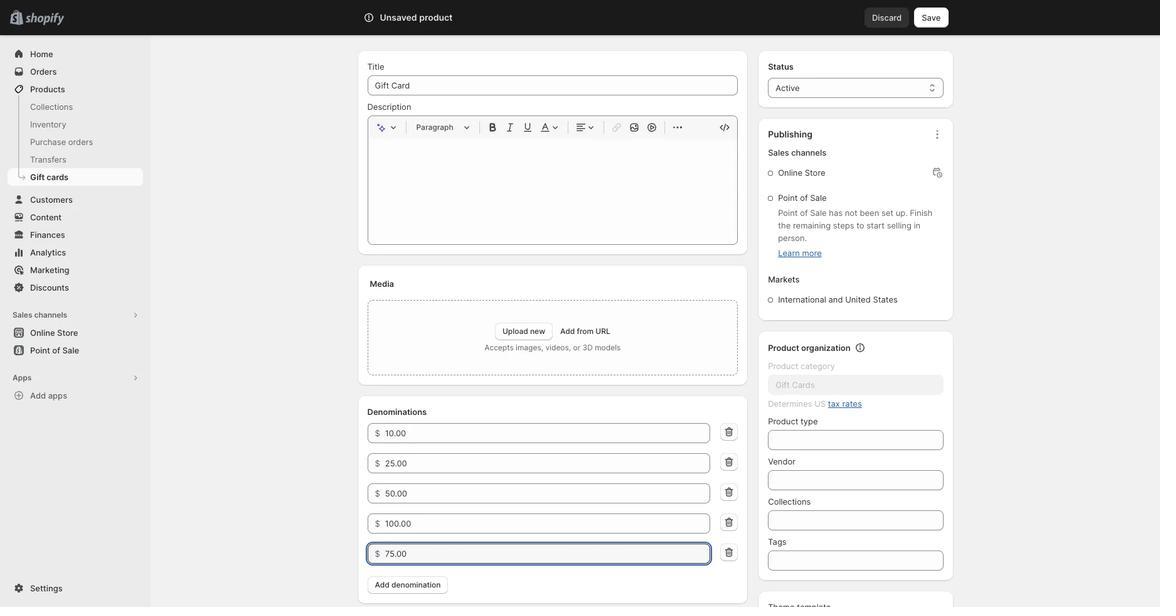 Task type: vqa. For each thing, say whether or not it's contained in the screenshot.
Sale
yes



Task type: locate. For each thing, give the bounding box(es) containing it.
0 horizontal spatial store
[[57, 328, 78, 338]]

point inside point of sale has not been set up. finish the remaining steps to start selling in person. learn more
[[779, 208, 798, 218]]

5 $ from the top
[[375, 549, 380, 559]]

0 vertical spatial sales channels
[[769, 148, 827, 158]]

0 vertical spatial sales
[[769, 148, 790, 158]]

sales down discounts
[[13, 310, 32, 320]]

0 vertical spatial add
[[561, 326, 575, 336]]

1 vertical spatial product
[[769, 361, 799, 371]]

0 vertical spatial sale
[[811, 193, 827, 203]]

sales channels down discounts
[[13, 310, 67, 320]]

1 vertical spatial sale
[[811, 208, 827, 218]]

store down publishing
[[805, 168, 826, 178]]

add apps button
[[8, 387, 143, 404]]

1 vertical spatial point of sale
[[30, 345, 79, 355]]

channels down discounts
[[34, 310, 67, 320]]

1 vertical spatial add
[[30, 391, 46, 401]]

add inside button
[[375, 580, 390, 590]]

title
[[368, 62, 385, 72]]

online store down "sales channels" button
[[30, 328, 78, 338]]

1 $ text field from the top
[[385, 423, 711, 443]]

apps
[[48, 391, 67, 401]]

not
[[845, 208, 858, 218]]

product
[[419, 12, 453, 23], [476, 19, 525, 34]]

tags
[[769, 537, 787, 547]]

2 product from the top
[[769, 361, 799, 371]]

discard
[[873, 13, 902, 23]]

0 vertical spatial point of sale
[[779, 193, 827, 203]]

add for add apps
[[30, 391, 46, 401]]

product down product organization
[[769, 361, 799, 371]]

us
[[815, 399, 826, 409]]

1 product from the top
[[769, 343, 800, 353]]

create gift card product
[[378, 19, 525, 34]]

upload
[[503, 326, 528, 336]]

1 vertical spatial sales channels
[[13, 310, 67, 320]]

analytics
[[30, 247, 66, 257]]

discard button
[[865, 8, 910, 28]]

2 $ text field from the top
[[385, 453, 711, 473]]

set
[[882, 208, 894, 218]]

new
[[530, 326, 546, 336]]

gift
[[30, 172, 45, 182]]

collections up inventory on the top of the page
[[30, 102, 73, 112]]

tax rates link
[[829, 399, 862, 409]]

add
[[561, 326, 575, 336], [30, 391, 46, 401], [375, 580, 390, 590]]

tax
[[829, 399, 841, 409]]

online store inside button
[[30, 328, 78, 338]]

store
[[805, 168, 826, 178], [57, 328, 78, 338]]

channels down publishing
[[792, 148, 827, 158]]

1 vertical spatial online store
[[30, 328, 78, 338]]

0 vertical spatial store
[[805, 168, 826, 178]]

sale
[[811, 193, 827, 203], [811, 208, 827, 218], [62, 345, 79, 355]]

0 horizontal spatial channels
[[34, 310, 67, 320]]

analytics link
[[8, 244, 143, 261]]

2 vertical spatial sale
[[62, 345, 79, 355]]

1 $ from the top
[[375, 428, 380, 438]]

online store down publishing
[[779, 168, 826, 178]]

2 horizontal spatial add
[[561, 326, 575, 336]]

collections down vendor
[[769, 497, 811, 507]]

$ text field
[[385, 423, 711, 443], [385, 453, 711, 473]]

0 vertical spatial collections
[[30, 102, 73, 112]]

0 horizontal spatial sales channels
[[13, 310, 67, 320]]

card
[[446, 19, 473, 34]]

customers
[[30, 195, 73, 205]]

3 product from the top
[[769, 416, 799, 426]]

2 $ from the top
[[375, 458, 380, 468]]

discounts link
[[8, 279, 143, 296]]

add left denomination
[[375, 580, 390, 590]]

1 horizontal spatial collections
[[769, 497, 811, 507]]

online
[[779, 168, 803, 178], [30, 328, 55, 338]]

add left the apps
[[30, 391, 46, 401]]

publishing
[[769, 129, 813, 139]]

2 vertical spatial point
[[30, 345, 50, 355]]

1 vertical spatial point
[[779, 208, 798, 218]]

to
[[857, 220, 865, 230]]

online store link
[[8, 324, 143, 342]]

customers link
[[8, 191, 143, 208]]

sales channels
[[769, 148, 827, 158], [13, 310, 67, 320]]

description
[[368, 102, 412, 112]]

determines
[[769, 399, 813, 409]]

discounts
[[30, 283, 69, 293]]

add denomination
[[375, 580, 441, 590]]

collections
[[30, 102, 73, 112], [769, 497, 811, 507]]

purchase orders
[[30, 137, 93, 147]]

save
[[922, 13, 941, 23]]

products
[[30, 84, 65, 94]]

2 vertical spatial add
[[375, 580, 390, 590]]

1 horizontal spatial online store
[[779, 168, 826, 178]]

0 vertical spatial product
[[769, 343, 800, 353]]

store down "sales channels" button
[[57, 328, 78, 338]]

sale inside point of sale has not been set up. finish the remaining steps to start selling in person. learn more
[[811, 208, 827, 218]]

1 vertical spatial channels
[[34, 310, 67, 320]]

add apps
[[30, 391, 67, 401]]

0 vertical spatial point
[[779, 193, 798, 203]]

2 vertical spatial $ text field
[[385, 544, 711, 564]]

product for product organization
[[769, 343, 800, 353]]

denomination
[[392, 580, 441, 590]]

markets
[[769, 274, 800, 284]]

1 vertical spatial store
[[57, 328, 78, 338]]

1 vertical spatial $ text field
[[385, 514, 711, 534]]

videos,
[[546, 343, 571, 352]]

products link
[[8, 80, 143, 98]]

1 vertical spatial of
[[801, 208, 808, 218]]

and
[[829, 294, 843, 304]]

more
[[803, 248, 822, 258]]

1 horizontal spatial channels
[[792, 148, 827, 158]]

online down "sales channels" button
[[30, 328, 55, 338]]

1 vertical spatial online
[[30, 328, 55, 338]]

1 horizontal spatial online
[[779, 168, 803, 178]]

1 horizontal spatial sales channels
[[769, 148, 827, 158]]

1 vertical spatial $ text field
[[385, 453, 711, 473]]

add from url button
[[561, 326, 611, 336]]

1 horizontal spatial add
[[375, 580, 390, 590]]

$ for 2nd $ text box from the bottom
[[375, 428, 380, 438]]

0 horizontal spatial collections
[[30, 102, 73, 112]]

international and united states
[[779, 294, 898, 304]]

0 vertical spatial $ text field
[[385, 423, 711, 443]]

product
[[769, 343, 800, 353], [769, 361, 799, 371], [769, 416, 799, 426]]

1 vertical spatial collections
[[769, 497, 811, 507]]

$ for 2nd $ text box from the top of the page
[[375, 458, 380, 468]]

sale inside button
[[62, 345, 79, 355]]

apps button
[[8, 369, 143, 387]]

point of sale up remaining
[[779, 193, 827, 203]]

0 vertical spatial $ text field
[[385, 483, 711, 504]]

1 vertical spatial sales
[[13, 310, 32, 320]]

finish
[[911, 208, 933, 218]]

states
[[874, 294, 898, 304]]

4 $ from the top
[[375, 519, 380, 529]]

marketing link
[[8, 261, 143, 279]]

channels inside "sales channels" button
[[34, 310, 67, 320]]

collections link
[[8, 98, 143, 116]]

$ text field
[[385, 483, 711, 504], [385, 514, 711, 534], [385, 544, 711, 564]]

transfers
[[30, 154, 66, 164]]

sales down publishing
[[769, 148, 790, 158]]

finances
[[30, 230, 65, 240]]

0 horizontal spatial sales
[[13, 310, 32, 320]]

0 horizontal spatial point of sale
[[30, 345, 79, 355]]

product up 'product category'
[[769, 343, 800, 353]]

point of sale inside button
[[30, 345, 79, 355]]

0 vertical spatial online
[[779, 168, 803, 178]]

0 horizontal spatial online store
[[30, 328, 78, 338]]

3 $ from the top
[[375, 488, 380, 498]]

point of sale down online store button
[[30, 345, 79, 355]]

of inside point of sale has not been set up. finish the remaining steps to start selling in person. learn more
[[801, 208, 808, 218]]

2 vertical spatial product
[[769, 416, 799, 426]]

add left from
[[561, 326, 575, 336]]

product organization
[[769, 343, 851, 353]]

online down publishing
[[779, 168, 803, 178]]

add for add denomination
[[375, 580, 390, 590]]

learn more link
[[779, 248, 822, 258]]

paragraph
[[417, 122, 454, 132]]

0 horizontal spatial product
[[419, 12, 453, 23]]

start
[[867, 220, 885, 230]]

0 horizontal spatial online
[[30, 328, 55, 338]]

upload new button
[[495, 323, 553, 340]]

add inside "button"
[[30, 391, 46, 401]]

home
[[30, 49, 53, 59]]

sales
[[769, 148, 790, 158], [13, 310, 32, 320]]

sales channels down publishing
[[769, 148, 827, 158]]

product down "determines"
[[769, 416, 799, 426]]

point of sale button
[[0, 342, 151, 359]]

gift cards
[[30, 172, 68, 182]]

1 horizontal spatial point of sale
[[779, 193, 827, 203]]

learn
[[779, 248, 800, 258]]

0 horizontal spatial add
[[30, 391, 46, 401]]

2 vertical spatial of
[[52, 345, 60, 355]]

$ for 1st $ text field from the bottom
[[375, 549, 380, 559]]

$
[[375, 428, 380, 438], [375, 458, 380, 468], [375, 488, 380, 498], [375, 519, 380, 529], [375, 549, 380, 559]]

type
[[801, 416, 818, 426]]

0 vertical spatial channels
[[792, 148, 827, 158]]



Task type: describe. For each thing, give the bounding box(es) containing it.
save button
[[915, 8, 949, 28]]

gift cards link
[[8, 168, 143, 186]]

accepts
[[485, 343, 514, 352]]

or
[[574, 343, 581, 352]]

$ for third $ text field from the bottom
[[375, 488, 380, 498]]

point of sale link
[[8, 342, 143, 359]]

0 vertical spatial of
[[801, 193, 808, 203]]

search
[[419, 13, 446, 23]]

cards
[[47, 172, 68, 182]]

add for add from url
[[561, 326, 575, 336]]

search button
[[398, 8, 762, 28]]

been
[[860, 208, 880, 218]]

images,
[[516, 343, 544, 352]]

determines us tax rates
[[769, 399, 862, 409]]

has
[[829, 208, 843, 218]]

settings link
[[8, 579, 143, 597]]

person.
[[779, 233, 808, 243]]

purchase
[[30, 137, 66, 147]]

point inside button
[[30, 345, 50, 355]]

1 horizontal spatial sales
[[769, 148, 790, 158]]

orders
[[30, 67, 57, 77]]

settings
[[30, 583, 63, 593]]

0 vertical spatial online store
[[779, 168, 826, 178]]

1 horizontal spatial store
[[805, 168, 826, 178]]

add denomination button
[[368, 576, 449, 594]]

marketing
[[30, 265, 69, 275]]

upload new
[[503, 326, 546, 336]]

status
[[769, 62, 794, 72]]

media
[[370, 279, 394, 289]]

paragraph button
[[412, 120, 474, 135]]

international
[[779, 294, 827, 304]]

shopify image
[[25, 13, 64, 26]]

organization
[[802, 343, 851, 353]]

product type
[[769, 416, 818, 426]]

1 $ text field from the top
[[385, 483, 711, 504]]

store inside button
[[57, 328, 78, 338]]

transfers link
[[8, 151, 143, 168]]

united
[[846, 294, 871, 304]]

accepts images, videos, or 3d models
[[485, 343, 621, 352]]

$ for 2nd $ text field from the bottom
[[375, 519, 380, 529]]

inventory link
[[8, 116, 143, 133]]

models
[[595, 343, 621, 352]]

product for product type
[[769, 416, 799, 426]]

Vendor text field
[[769, 470, 944, 490]]

remaining
[[794, 220, 831, 230]]

Title text field
[[368, 75, 738, 95]]

purchase orders link
[[8, 133, 143, 151]]

denominations
[[368, 407, 427, 417]]

inventory
[[30, 119, 66, 129]]

home link
[[8, 45, 143, 63]]

3d
[[583, 343, 593, 352]]

unsaved
[[380, 12, 417, 23]]

category
[[801, 361, 836, 371]]

orders link
[[8, 63, 143, 80]]

sales channels inside button
[[13, 310, 67, 320]]

online store button
[[0, 324, 151, 342]]

url
[[596, 326, 611, 336]]

add from url
[[561, 326, 611, 336]]

rates
[[843, 399, 862, 409]]

selling
[[888, 220, 912, 230]]

up.
[[896, 208, 908, 218]]

of inside button
[[52, 345, 60, 355]]

sales inside button
[[13, 310, 32, 320]]

vendor
[[769, 456, 796, 466]]

Product category text field
[[769, 375, 944, 395]]

apps
[[13, 373, 32, 382]]

from
[[577, 326, 594, 336]]

content link
[[8, 208, 143, 226]]

product for product category
[[769, 361, 799, 371]]

create
[[378, 19, 419, 34]]

gift
[[422, 19, 443, 34]]

the
[[779, 220, 791, 230]]

2 $ text field from the top
[[385, 514, 711, 534]]

Collections text field
[[769, 510, 944, 531]]

content
[[30, 212, 62, 222]]

online inside button
[[30, 328, 55, 338]]

1 horizontal spatial product
[[476, 19, 525, 34]]

3 $ text field from the top
[[385, 544, 711, 564]]

Product type text field
[[769, 430, 944, 450]]

product category
[[769, 361, 836, 371]]

finances link
[[8, 226, 143, 244]]

orders
[[68, 137, 93, 147]]

steps
[[834, 220, 855, 230]]

Tags text field
[[769, 551, 944, 571]]

point of sale has not been set up. finish the remaining steps to start selling in person. learn more
[[779, 208, 933, 258]]



